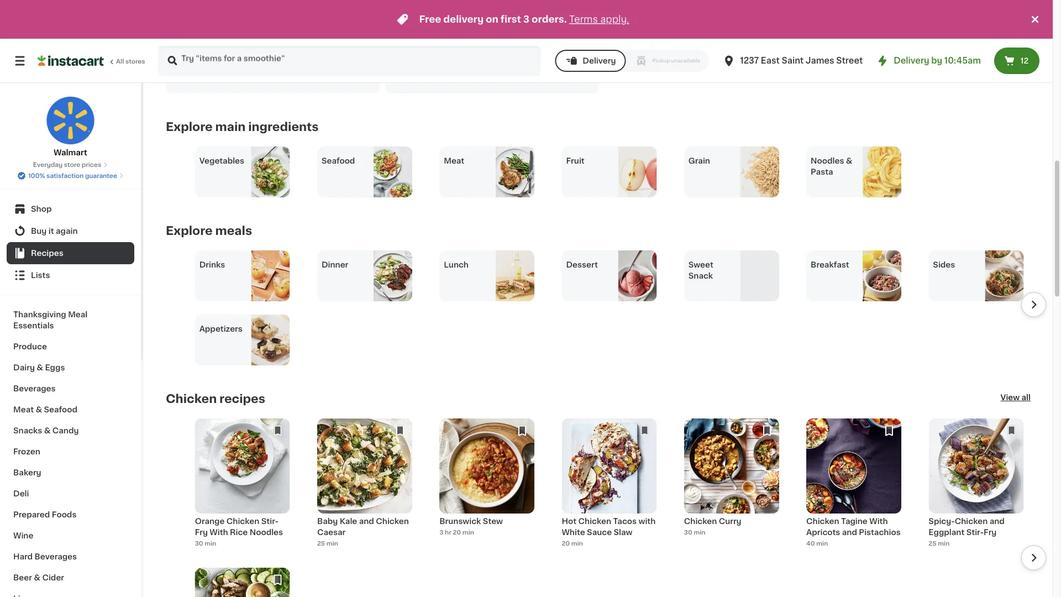 Task type: locate. For each thing, give the bounding box(es) containing it.
1 horizontal spatial 25 min
[[929, 541, 950, 547]]

1237 east saint james street
[[741, 57, 863, 65]]

3 right first
[[524, 15, 530, 24]]

terms
[[570, 15, 598, 24]]

prices
[[82, 162, 101, 168]]

0 vertical spatial 3
[[524, 15, 530, 24]]

fry inside orange chicken stir- fry with rice noodles
[[195, 529, 208, 537]]

0 vertical spatial 20
[[453, 530, 461, 536]]

30 min for orange chicken stir- fry with rice noodles
[[195, 541, 217, 547]]

frozen
[[13, 448, 40, 456]]

0 vertical spatial with
[[870, 518, 889, 526]]

noodles & pasta
[[811, 157, 853, 176]]

1 vertical spatial noodles
[[250, 529, 283, 537]]

wine link
[[7, 525, 134, 546]]

1 horizontal spatial meat
[[444, 157, 465, 165]]

apricots
[[807, 529, 841, 537]]

fry right eggplant
[[984, 529, 997, 537]]

0 vertical spatial stir-
[[261, 518, 279, 526]]

0 horizontal spatial 25 min
[[317, 541, 338, 547]]

chicken inside baby kale and chicken caesar
[[376, 518, 409, 526]]

1 vertical spatial 30 min
[[195, 541, 217, 547]]

2 item carousel region from the top
[[166, 419, 1047, 597]]

min down chicken curry
[[694, 530, 706, 536]]

0 vertical spatial explore
[[166, 121, 213, 133]]

3 inside limited time offer region
[[524, 15, 530, 24]]

terms apply. link
[[570, 15, 630, 24]]

0 horizontal spatial and
[[359, 518, 374, 526]]

view
[[1001, 394, 1020, 402]]

explore for explore main ingredients
[[166, 121, 213, 133]]

with
[[870, 518, 889, 526], [210, 529, 228, 537]]

hard beverages
[[13, 553, 77, 561]]

noodles up pasta
[[811, 157, 845, 165]]

1 vertical spatial 30
[[195, 541, 203, 547]]

min down 'orange'
[[205, 541, 217, 547]]

min down caesar
[[327, 541, 338, 547]]

1 vertical spatial 20
[[562, 541, 570, 547]]

Search field
[[159, 46, 540, 75]]

and inside baby kale and chicken caesar
[[359, 518, 374, 526]]

1 horizontal spatial fry
[[984, 529, 997, 537]]

delivery by 10:45am
[[894, 57, 982, 65]]

all
[[1022, 394, 1031, 402]]

buy it again link
[[7, 220, 134, 242]]

1 horizontal spatial delivery
[[894, 57, 930, 65]]

1237
[[741, 57, 759, 65]]

explore up drinks
[[166, 225, 213, 237]]

noodles & pasta link
[[807, 147, 902, 198]]

0 horizontal spatial 20
[[453, 530, 461, 536]]

delivery
[[444, 15, 484, 24]]

chicken
[[166, 393, 217, 405], [227, 518, 260, 526], [376, 518, 409, 526], [579, 518, 612, 526], [685, 518, 718, 526], [807, 518, 840, 526], [956, 518, 988, 526]]

sweet snack
[[689, 261, 714, 280]]

delivery inside button
[[583, 57, 616, 65]]

baby kale and chicken caesar
[[317, 518, 409, 537]]

0 vertical spatial 30 min
[[685, 530, 706, 536]]

meal
[[68, 311, 88, 319]]

meat inside meat & seafood link
[[13, 406, 34, 414]]

stir- inside spicy-chicken and eggplant stir-fry
[[967, 529, 984, 537]]

fry down 'orange'
[[195, 529, 208, 537]]

30 down chicken curry
[[685, 530, 693, 536]]

2 25 min from the left
[[929, 541, 950, 547]]

item carousel region containing drinks
[[166, 251, 1047, 366]]

wine
[[13, 532, 33, 540]]

white
[[562, 529, 586, 537]]

min down apricots
[[817, 541, 829, 547]]

2 horizontal spatial and
[[990, 518, 1005, 526]]

cider
[[42, 574, 64, 582]]

drinks
[[199, 261, 225, 269]]

bakery
[[13, 469, 41, 477]]

0 horizontal spatial with
[[210, 529, 228, 537]]

delivery down "terms apply." link
[[583, 57, 616, 65]]

explore
[[166, 121, 213, 133], [166, 225, 213, 237]]

beverages down dairy & eggs
[[13, 385, 56, 393]]

1 horizontal spatial 25
[[929, 541, 937, 547]]

1 explore from the top
[[166, 121, 213, 133]]

1 horizontal spatial stir-
[[967, 529, 984, 537]]

rice cereal energy bars image
[[273, 0, 380, 52]]

0 horizontal spatial fry
[[195, 529, 208, 537]]

1 vertical spatial item carousel region
[[166, 419, 1047, 597]]

recipe card group containing orange chicken stir- fry with rice noodles
[[195, 419, 290, 555]]

beer & cider link
[[7, 567, 134, 588]]

25 down eggplant
[[929, 541, 937, 547]]

2 explore from the top
[[166, 225, 213, 237]]

and for chicken
[[990, 518, 1005, 526]]

shop
[[31, 205, 52, 213]]

vegetables link
[[195, 147, 290, 198]]

0 vertical spatial item carousel region
[[166, 251, 1047, 366]]

caesar
[[317, 529, 346, 537]]

sauce
[[587, 529, 612, 537]]

25 min for baby kale and chicken caesar
[[317, 541, 338, 547]]

snacks
[[13, 427, 42, 435]]

3
[[524, 15, 530, 24], [440, 530, 444, 536]]

hot
[[562, 518, 577, 526]]

1 horizontal spatial noodles
[[811, 157, 845, 165]]

baby
[[317, 518, 338, 526]]

1 horizontal spatial 30 min
[[685, 530, 706, 536]]

item carousel region
[[166, 251, 1047, 366], [166, 419, 1047, 597]]

1 vertical spatial stir-
[[967, 529, 984, 537]]

1 vertical spatial 3
[[440, 530, 444, 536]]

min for orange chicken stir- fry with rice noodles
[[205, 541, 217, 547]]

meat
[[444, 157, 465, 165], [13, 406, 34, 414]]

rice
[[230, 529, 248, 537]]

1 horizontal spatial 30
[[685, 530, 693, 536]]

20 right hr
[[453, 530, 461, 536]]

30
[[685, 530, 693, 536], [195, 541, 203, 547]]

chicken tagine with apricots and pistachios
[[807, 518, 901, 537]]

dinner
[[322, 261, 349, 269]]

lists
[[31, 272, 50, 279]]

2 25 from the left
[[929, 541, 937, 547]]

beer & cider
[[13, 574, 64, 582]]

1 horizontal spatial and
[[843, 529, 858, 537]]

1 25 min from the left
[[317, 541, 338, 547]]

thanksgiving meal essentials link
[[7, 304, 134, 336]]

explore for explore meals
[[166, 225, 213, 237]]

0 horizontal spatial recipes
[[180, 73, 203, 79]]

12 button
[[995, 48, 1040, 74]]

0 horizontal spatial 3
[[440, 530, 444, 536]]

sides
[[934, 261, 956, 269]]

0 horizontal spatial 30 min
[[195, 541, 217, 547]]

meat & seafood link
[[7, 399, 134, 420]]

everyday store prices
[[33, 162, 101, 168]]

40
[[807, 541, 815, 547]]

0 horizontal spatial delivery
[[583, 57, 616, 65]]

recipes inside 0 recipes button
[[400, 73, 423, 79]]

30 min for chicken curry
[[685, 530, 706, 536]]

25 min down eggplant
[[929, 541, 950, 547]]

2 fry from the left
[[984, 529, 997, 537]]

0 vertical spatial meat
[[444, 157, 465, 165]]

chicken inside orange chicken stir- fry with rice noodles
[[227, 518, 260, 526]]

hard
[[13, 553, 33, 561]]

30 min down 'orange'
[[195, 541, 217, 547]]

lunch link
[[440, 251, 535, 302]]

recipe card group containing chicken tagine with apricots and pistachios
[[807, 419, 902, 555]]

0 vertical spatial 30
[[685, 530, 693, 536]]

0 horizontal spatial stir-
[[261, 518, 279, 526]]

3 left hr
[[440, 530, 444, 536]]

1 25 from the left
[[317, 541, 325, 547]]

east
[[761, 57, 780, 65]]

foods
[[52, 511, 77, 519]]

1237 east saint james street button
[[723, 45, 863, 76]]

None search field
[[158, 45, 541, 76]]

1 fry from the left
[[195, 529, 208, 537]]

chicken inside "chicken tagine with apricots and pistachios"
[[807, 518, 840, 526]]

and for kale
[[359, 518, 374, 526]]

1 horizontal spatial with
[[870, 518, 889, 526]]

meat inside meat "link"
[[444, 157, 465, 165]]

delivery
[[894, 57, 930, 65], [583, 57, 616, 65]]

store
[[64, 162, 80, 168]]

min
[[463, 530, 474, 536], [694, 530, 706, 536], [205, 541, 217, 547], [327, 541, 338, 547], [572, 541, 583, 547], [817, 541, 829, 547], [939, 541, 950, 547]]

noodles right rice
[[250, 529, 283, 537]]

delivery by 10:45am link
[[877, 54, 982, 67]]

1 item carousel region from the top
[[166, 251, 1047, 366]]

min down white
[[572, 541, 583, 547]]

25 min down caesar
[[317, 541, 338, 547]]

recipes inside saved 2 recipes
[[180, 73, 203, 79]]

prepared
[[13, 511, 50, 519]]

25 down caesar
[[317, 541, 325, 547]]

delivery left by
[[894, 57, 930, 65]]

hr
[[445, 530, 452, 536]]

recipe card group
[[195, 419, 290, 555], [317, 419, 413, 555], [440, 419, 535, 555], [562, 419, 657, 555], [685, 419, 780, 555], [807, 419, 902, 555], [929, 419, 1024, 555], [195, 568, 290, 597]]

beverages up cider
[[35, 553, 77, 561]]

prepared foods
[[13, 511, 77, 519]]

0 horizontal spatial 30
[[195, 541, 203, 547]]

0 vertical spatial beverages
[[13, 385, 56, 393]]

explore meals
[[166, 225, 252, 237]]

meat for meat
[[444, 157, 465, 165]]

0 horizontal spatial noodles
[[250, 529, 283, 537]]

view all
[[1001, 394, 1031, 402]]

1 horizontal spatial recipes
[[220, 393, 265, 405]]

1 horizontal spatial 20
[[562, 541, 570, 547]]

all stores link
[[38, 45, 146, 76]]

0 horizontal spatial meat
[[13, 406, 34, 414]]

30 min down chicken curry
[[685, 530, 706, 536]]

seafood
[[322, 157, 355, 165], [44, 406, 77, 414]]

free delivery on first 3 orders. terms apply.
[[419, 15, 630, 24]]

0 horizontal spatial 25
[[317, 541, 325, 547]]

explore main ingredients
[[166, 121, 319, 133]]

1 horizontal spatial seafood
[[322, 157, 355, 165]]

30 down 'orange'
[[195, 541, 203, 547]]

min for baby kale and chicken caesar
[[327, 541, 338, 547]]

kale
[[340, 518, 357, 526]]

20 down white
[[562, 541, 570, 547]]

0 horizontal spatial seafood
[[44, 406, 77, 414]]

noodles inside noodles & pasta
[[811, 157, 845, 165]]

2 horizontal spatial recipes
[[400, 73, 423, 79]]

& for dairy
[[37, 364, 43, 372]]

1 horizontal spatial 3
[[524, 15, 530, 24]]

dairy
[[13, 364, 35, 372]]

tacos
[[614, 518, 637, 526]]

min for spicy-chicken and eggplant stir-fry
[[939, 541, 950, 547]]

tagine
[[842, 518, 868, 526]]

& inside noodles & pasta
[[847, 157, 853, 165]]

with down 'orange'
[[210, 529, 228, 537]]

and inside spicy-chicken and eggplant stir-fry
[[990, 518, 1005, 526]]

walmart logo image
[[46, 96, 95, 145]]

thanksgiving meal essentials
[[13, 311, 88, 330]]

min for chicken curry
[[694, 530, 706, 536]]

meat link
[[440, 147, 535, 198]]

min down eggplant
[[939, 541, 950, 547]]

with up pistachios
[[870, 518, 889, 526]]

0 vertical spatial seafood
[[322, 157, 355, 165]]

min for chicken tagine with apricots and pistachios
[[817, 541, 829, 547]]

25 for spicy-chicken and eggplant stir-fry
[[929, 541, 937, 547]]

1 vertical spatial meat
[[13, 406, 34, 414]]

sides link
[[929, 251, 1024, 302]]

hard beverages link
[[7, 546, 134, 567]]

explore left main
[[166, 121, 213, 133]]

0 vertical spatial noodles
[[811, 157, 845, 165]]

recipes for 0 recipes
[[400, 73, 423, 79]]

1 vertical spatial explore
[[166, 225, 213, 237]]

1 vertical spatial with
[[210, 529, 228, 537]]

30 for chicken curry
[[685, 530, 693, 536]]

produce link
[[7, 336, 134, 357]]

25 for baby kale and chicken caesar
[[317, 541, 325, 547]]

limited time offer region
[[0, 0, 1029, 39]]



Task type: vqa. For each thing, say whether or not it's contained in the screenshot.
recipe card group containing Chicken Tagine With Apricots and Pistachios
yes



Task type: describe. For each thing, give the bounding box(es) containing it.
dessert link
[[562, 251, 657, 302]]

pistachios
[[860, 529, 901, 537]]

brunswick stew
[[440, 518, 503, 526]]

snacks & candy link
[[7, 420, 134, 441]]

brunswick
[[440, 518, 481, 526]]

spicy-
[[929, 518, 956, 526]]

delivery for delivery
[[583, 57, 616, 65]]

guarantee
[[85, 173, 117, 179]]

james
[[806, 57, 835, 65]]

grain link
[[685, 147, 780, 198]]

apply.
[[601, 15, 630, 24]]

chicken inside hot chicken tacos with white sauce slaw
[[579, 518, 612, 526]]

frozen link
[[7, 441, 134, 462]]

service type group
[[555, 50, 710, 72]]

with
[[639, 518, 656, 526]]

essentials
[[13, 322, 54, 330]]

100%
[[28, 173, 45, 179]]

dinner link
[[317, 251, 413, 302]]

lunch
[[444, 261, 469, 269]]

beverages link
[[7, 378, 134, 399]]

saved 2 recipes
[[175, 62, 203, 79]]

appetizers
[[199, 325, 243, 333]]

item carousel region containing orange chicken stir- fry with rice noodles
[[166, 419, 1047, 597]]

saint
[[782, 57, 804, 65]]

eggplant
[[929, 529, 965, 537]]

grain
[[689, 157, 711, 165]]

chicken recipes
[[166, 393, 265, 405]]

0 recipes button
[[385, 0, 599, 94]]

recipe card group containing hot chicken tacos with white sauce slaw
[[562, 419, 657, 555]]

100% satisfaction guarantee
[[28, 173, 117, 179]]

instacart logo image
[[38, 54, 104, 67]]

min for hot chicken tacos with white sauce slaw
[[572, 541, 583, 547]]

fry inside spicy-chicken and eggplant stir-fry
[[984, 529, 997, 537]]

recipes for chicken recipes
[[220, 393, 265, 405]]

& for snacks
[[44, 427, 51, 435]]

deli
[[13, 490, 29, 498]]

everyday
[[33, 162, 63, 168]]

chicken curry
[[685, 518, 742, 526]]

bakery link
[[7, 462, 134, 483]]

10:45am
[[945, 57, 982, 65]]

sweet snack link
[[685, 251, 780, 302]]

thanksgiving
[[13, 311, 66, 319]]

3 hr 20 min
[[440, 530, 474, 536]]

& for noodles
[[847, 157, 853, 165]]

street
[[837, 57, 863, 65]]

snack
[[689, 272, 714, 280]]

beer
[[13, 574, 32, 582]]

delivery button
[[555, 50, 626, 72]]

3 inside recipe card group
[[440, 530, 444, 536]]

it
[[49, 227, 54, 235]]

recipes link
[[7, 242, 134, 264]]

orders.
[[532, 15, 567, 24]]

recipe card group containing brunswick stew
[[440, 419, 535, 555]]

dairy & eggs link
[[7, 357, 134, 378]]

dessert
[[567, 261, 598, 269]]

all stores
[[116, 58, 145, 64]]

breakfast link
[[807, 251, 902, 302]]

view all link
[[1001, 392, 1031, 406]]

ingredients
[[248, 121, 319, 133]]

recipe card group containing baby kale and chicken caesar
[[317, 419, 413, 555]]

drinks link
[[195, 251, 290, 302]]

main
[[215, 121, 246, 133]]

shop link
[[7, 198, 134, 220]]

min down the brunswick stew
[[463, 530, 474, 536]]

sweet
[[689, 261, 714, 269]]

buy
[[31, 227, 47, 235]]

40 min
[[807, 541, 829, 547]]

chicken inside spicy-chicken and eggplant stir-fry
[[956, 518, 988, 526]]

by
[[932, 57, 943, 65]]

& for meat
[[36, 406, 42, 414]]

recipe card group containing chicken curry
[[685, 419, 780, 555]]

dairy & eggs
[[13, 364, 65, 372]]

walmart link
[[46, 96, 95, 158]]

raspberry yogurt cereal bowl image
[[166, 0, 273, 52]]

recipes
[[31, 249, 63, 257]]

slaw
[[614, 529, 633, 537]]

1 vertical spatial seafood
[[44, 406, 77, 414]]

prepared foods link
[[7, 504, 134, 525]]

lists link
[[7, 264, 134, 286]]

recipe card group containing spicy-chicken and eggplant stir-fry
[[929, 419, 1024, 555]]

2
[[175, 73, 179, 79]]

orange
[[195, 518, 225, 526]]

produce
[[13, 343, 47, 351]]

25 min for spicy-chicken and eggplant stir-fry
[[929, 541, 950, 547]]

meat for meat & seafood
[[13, 406, 34, 414]]

noodles inside orange chicken stir- fry with rice noodles
[[250, 529, 283, 537]]

fruit
[[567, 157, 585, 165]]

spicy-chicken and eggplant stir-fry
[[929, 518, 1005, 537]]

stir- inside orange chicken stir- fry with rice noodles
[[261, 518, 279, 526]]

& for beer
[[34, 574, 40, 582]]

with inside orange chicken stir- fry with rice noodles
[[210, 529, 228, 537]]

seafood link
[[317, 147, 413, 198]]

breakfast
[[811, 261, 850, 269]]

curry
[[719, 518, 742, 526]]

20 min
[[562, 541, 583, 547]]

and inside "chicken tagine with apricots and pistachios"
[[843, 529, 858, 537]]

1 vertical spatial beverages
[[35, 553, 77, 561]]

saved
[[175, 62, 199, 70]]

delivery for delivery by 10:45am
[[894, 57, 930, 65]]

with inside "chicken tagine with apricots and pistachios"
[[870, 518, 889, 526]]

satisfaction
[[47, 173, 84, 179]]

30 for orange chicken stir- fry with rice noodles
[[195, 541, 203, 547]]



